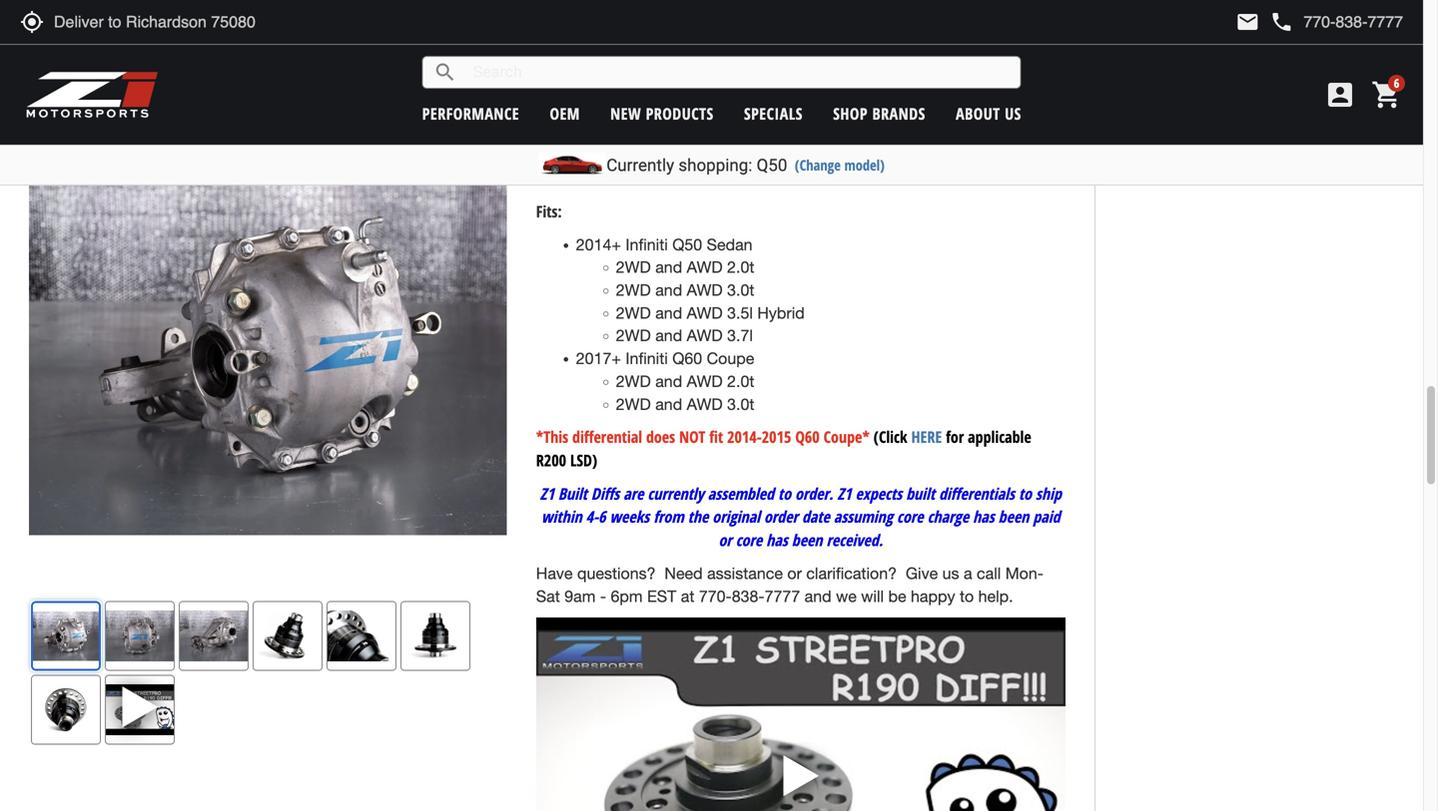 Task type: describe. For each thing, give the bounding box(es) containing it.
(click
[[874, 427, 907, 448]]

q50 for infiniti
[[672, 236, 702, 254]]

awd inside 3.133 ring & pinion gear upgrade option is applicable to 2wd models only! awd models must select original
[[1018, 41, 1047, 63]]

about us
[[956, 103, 1021, 124]]

z1 built diffs are currently assembled to order. z1 expects built differentials to ship within 4-6 weeks from the original order date assuming core charge has been paid or core has been received.
[[540, 483, 1062, 551]]

fits:
[[536, 201, 562, 222]]

select
[[621, 65, 657, 86]]

performance link
[[422, 103, 519, 124]]

1 horizontal spatial been
[[998, 507, 1029, 528]]

about
[[956, 103, 1000, 124]]

you
[[571, 121, 594, 142]]

model)
[[844, 155, 885, 175]]

pinion
[[618, 41, 658, 63]]

account_box
[[1324, 79, 1356, 111]]

if you are unsure what the gear ratio is in your q, give us call or ask us in the product questions below. please be sure to have year, model, and drive-train type available.
[[542, 121, 1059, 189]]

received.
[[826, 530, 883, 551]]

specials link
[[744, 103, 803, 124]]

not
[[679, 427, 705, 448]]

r200
[[536, 450, 566, 471]]

questions
[[595, 144, 655, 166]]

6
[[598, 507, 606, 528]]

assistance
[[707, 565, 783, 583]]

currently
[[648, 483, 704, 505]]

2 infiniti from the top
[[626, 350, 668, 368]]

3.133 ring & pinion gear upgrade option is applicable to 2wd models only! awd models must select original
[[536, 41, 1047, 86]]

available.
[[770, 167, 831, 189]]

mail phone
[[1236, 10, 1294, 34]]

my_location
[[20, 10, 44, 34]]

differentials
[[939, 483, 1015, 505]]

or inside the if you are unsure what the gear ratio is in your q, give us call or ask us in the product questions below. please be sure to have year, model, and drive-train type available.
[[947, 121, 961, 142]]

gear
[[730, 121, 757, 142]]

q,
[[857, 121, 871, 142]]

be inside have questions?  need assistance or clarification?  give us a call mon- sat 9am - 6pm est at 770-838-7777 and we will be happy to help.
[[888, 588, 906, 606]]

is inside 3.133 ring & pinion gear upgrade option is applicable to 2wd models only! awd models must select original
[[796, 41, 806, 63]]

call inside the if you are unsure what the gear ratio is in your q, give us call or ask us in the product questions below. please be sure to have year, model, and drive-train type available.
[[922, 121, 943, 142]]

(change
[[795, 155, 841, 175]]

please
[[706, 144, 745, 166]]

assembled
[[708, 483, 774, 505]]

shopping:
[[678, 155, 752, 175]]

to up order
[[778, 483, 791, 505]]

ask
[[965, 121, 986, 142]]

2 horizontal spatial us
[[990, 121, 1004, 142]]

ratio.
[[712, 66, 752, 85]]

hybrid
[[757, 304, 805, 322]]

3.7l
[[727, 327, 753, 345]]

order
[[764, 507, 798, 528]]

currently shopping: q50 (change model)
[[606, 155, 885, 175]]

mail link
[[1236, 10, 1260, 34]]

phone
[[1270, 10, 1294, 34]]

product
[[542, 144, 591, 166]]

drive-
[[961, 144, 998, 166]]

the up 'type'
[[1023, 121, 1044, 142]]

ratio
[[761, 121, 791, 142]]

1 horizontal spatial models
[[927, 41, 972, 63]]

2 2.0t from the top
[[727, 372, 754, 391]]

and inside the if you are unsure what the gear ratio is in your q, give us call or ask us in the product questions below. please be sure to have year, model, and drive-train type available.
[[934, 144, 957, 166]]

diffs
[[591, 483, 620, 505]]

does
[[646, 427, 675, 448]]

2wd inside 3.133 ring & pinion gear upgrade option is applicable to 2wd models only! awd models must select original
[[894, 41, 923, 63]]

*this differential does not fit 2014-2015 q60 coupe* (click here
[[536, 427, 942, 448]]

lsd)
[[570, 450, 597, 471]]

fit
[[709, 427, 723, 448]]

z1 motorsports logo image
[[25, 70, 159, 120]]

7777
[[765, 588, 800, 606]]

and inside have questions?  need assistance or clarification?  give us a call mon- sat 9am - 6pm est at 770-838-7777 and we will be happy to help.
[[805, 588, 832, 606]]

your
[[825, 121, 853, 142]]

1 horizontal spatial core
[[897, 507, 923, 528]]

within
[[541, 507, 582, 528]]

shop brands link
[[833, 103, 926, 124]]

type
[[1032, 144, 1059, 166]]

failure
[[756, 66, 808, 85]]

year,
[[850, 144, 882, 166]]

search
[[433, 60, 457, 84]]

2014-
[[727, 427, 762, 448]]

train
[[998, 144, 1028, 166]]

account_box link
[[1319, 79, 1361, 111]]

expects
[[855, 483, 902, 505]]

770-
[[699, 588, 732, 606]]

1 horizontal spatial q60
[[795, 427, 820, 448]]

or inside have questions?  need assistance or clarification?  give us a call mon- sat 9am - 6pm est at 770-838-7777 and we will be happy to help.
[[787, 565, 802, 583]]

drivetrain.
[[651, 89, 728, 108]]

1 vertical spatial core
[[736, 530, 762, 551]]

2014+ infiniti q50 sedan 2wd and awd 2.0t 2wd and awd 3.0t 2wd and awd 3.5l hybrid 2wd and awd 3.7l 2017+ infiniti q60 coupe 2wd and awd 2.0t 2wd and awd 3.0t
[[576, 236, 805, 414]]

q60 inside 2014+ infiniti q50 sedan 2wd and awd 2.0t 2wd and awd 3.0t 2wd and awd 3.5l hybrid 2wd and awd 3.7l 2017+ infiniti q60 coupe 2wd and awd 2.0t 2wd and awd 3.0t
[[672, 350, 702, 368]]

6pm
[[611, 588, 643, 606]]

extensive
[[987, 66, 1059, 85]]

we
[[836, 588, 857, 606]]

assuming
[[834, 507, 893, 528]]

coupe
[[707, 350, 754, 368]]

Search search field
[[457, 57, 1020, 88]]

ring
[[574, 41, 601, 63]]

to down must
[[602, 89, 617, 108]]

mon-
[[1005, 565, 1044, 583]]

if
[[557, 121, 567, 142]]

weeks
[[610, 507, 649, 528]]

1 infiniti from the top
[[626, 236, 668, 254]]

from
[[653, 507, 684, 528]]

est
[[647, 588, 676, 606]]



Task type: vqa. For each thing, say whether or not it's contained in the screenshot.
Motorsports
no



Task type: locate. For each thing, give the bounding box(es) containing it.
to left ship
[[1019, 483, 1032, 505]]

0 vertical spatial be
[[749, 144, 765, 166]]

infiniti right 2017+
[[626, 350, 668, 368]]

date
[[802, 507, 830, 528]]

call up the model,
[[922, 121, 943, 142]]

to
[[877, 41, 890, 63], [812, 66, 828, 85], [602, 89, 617, 108], [799, 144, 812, 166], [778, 483, 791, 505], [1019, 483, 1032, 505], [960, 588, 974, 606]]

2015
[[762, 427, 791, 448]]

specials
[[744, 103, 803, 124]]

0 horizontal spatial be
[[749, 144, 765, 166]]

call inside have questions?  need assistance or clarification?  give us a call mon- sat 9am - 6pm est at 770-838-7777 and we will be happy to help.
[[977, 565, 1001, 583]]

1 horizontal spatial be
[[888, 588, 906, 606]]

1 horizontal spatial has
[[973, 507, 994, 528]]

oem
[[550, 103, 580, 124]]

0 horizontal spatial core
[[736, 530, 762, 551]]

help.
[[978, 588, 1013, 606]]

1 vertical spatial infiniti
[[626, 350, 668, 368]]

us left a on the right bottom of page
[[942, 565, 959, 583]]

been left paid
[[998, 507, 1029, 528]]

0 horizontal spatial in
[[809, 121, 821, 142]]

shopping_cart
[[1371, 79, 1403, 111]]

applicable right the for on the bottom right
[[968, 427, 1031, 448]]

in left your
[[809, 121, 821, 142]]

0 vertical spatial 2.0t
[[727, 258, 754, 277]]

1 vertical spatial 2.0t
[[727, 372, 754, 391]]

3.133
[[536, 41, 570, 63]]

original down the assembled
[[712, 507, 760, 528]]

1 vertical spatial 3.0t
[[727, 395, 754, 414]]

1 2.0t from the top
[[727, 258, 754, 277]]

2014+
[[576, 236, 621, 254]]

has
[[973, 507, 994, 528], [766, 530, 788, 551]]

1 horizontal spatial applicable
[[968, 427, 1031, 448]]

1 vertical spatial call
[[977, 565, 1001, 583]]

ship
[[1036, 483, 1062, 505]]

1 z1 from the left
[[540, 483, 554, 505]]

in down only!
[[968, 66, 982, 85]]

models down 3.133
[[536, 65, 581, 86]]

what
[[669, 121, 701, 142]]

1 vertical spatial q50
[[672, 236, 702, 254]]

(change model) link
[[795, 155, 885, 175]]

to up will
[[877, 41, 890, 63]]

call right a on the right bottom of page
[[977, 565, 1001, 583]]

infiniti right 2014+
[[626, 236, 668, 254]]

0 horizontal spatial been
[[792, 530, 822, 551]]

0 vertical spatial is
[[796, 41, 806, 63]]

or up 7777
[[787, 565, 802, 583]]

1 horizontal spatial us
[[942, 565, 959, 583]]

2wd
[[894, 41, 923, 63], [616, 258, 651, 277], [616, 281, 651, 300], [616, 304, 651, 322], [616, 327, 651, 345], [616, 372, 651, 391], [616, 395, 651, 414]]

to inside have questions?  need assistance or clarification?  give us a call mon- sat 9am - 6pm est at 770-838-7777 and we will be happy to help.
[[960, 588, 974, 606]]

the right from
[[688, 507, 708, 528]]

are inside "z1 built diffs are currently assembled to order. z1 expects built differentials to ship within 4-6 weeks from the original order date assuming core charge has been paid or core has been received."
[[623, 483, 644, 505]]

sedan
[[707, 236, 753, 254]]

applicable inside for applicable r200 lsd)
[[968, 427, 1031, 448]]

give
[[875, 121, 900, 142]]

gear
[[662, 41, 691, 63]]

or up the 'assistance' on the bottom
[[719, 530, 732, 551]]

will
[[878, 66, 916, 85]]

is
[[796, 41, 806, 63], [795, 121, 805, 142]]

q60 left coupe
[[672, 350, 702, 368]]

have
[[816, 144, 846, 166]]

original inside 3.133 ring & pinion gear upgrade option is applicable to 2wd models only! awd models must select original
[[661, 65, 708, 86]]

0 vertical spatial are
[[598, 121, 618, 142]]

2.0t down sedan
[[727, 258, 754, 277]]

0 vertical spatial original
[[661, 65, 708, 86]]

1 vertical spatial has
[[766, 530, 788, 551]]

us
[[904, 121, 918, 142], [990, 121, 1004, 142], [942, 565, 959, 583]]

2 vertical spatial or
[[787, 565, 802, 583]]

0 vertical spatial applicable
[[810, 41, 873, 63]]

q50 for shopping:
[[757, 155, 787, 175]]

1 is from the top
[[796, 41, 806, 63]]

are inside the if you are unsure what the gear ratio is in your q, give us call or ask us in the product questions below. please be sure to have year, model, and drive-train type available.
[[598, 121, 618, 142]]

0 horizontal spatial call
[[922, 121, 943, 142]]

the inside ratio. failure to do so will result in extensive damage to the drivetrain.
[[622, 89, 647, 108]]

0 vertical spatial infiniti
[[626, 236, 668, 254]]

sat
[[536, 588, 560, 606]]

to inside the if you are unsure what the gear ratio is in your q, give us call or ask us in the product questions below. please be sure to have year, model, and drive-train type available.
[[799, 144, 812, 166]]

paid
[[1033, 507, 1060, 528]]

2017+
[[576, 350, 621, 368]]

2 z1 from the left
[[837, 483, 852, 505]]

is right ratio
[[795, 121, 805, 142]]

838-
[[732, 588, 765, 606]]

model,
[[886, 144, 930, 166]]

must
[[585, 65, 617, 86]]

here link
[[911, 427, 942, 448]]

below.
[[659, 144, 702, 166]]

original
[[661, 65, 708, 86], [712, 507, 760, 528]]

models
[[927, 41, 972, 63], [536, 65, 581, 86]]

2 horizontal spatial in
[[1008, 121, 1020, 142]]

us
[[1005, 103, 1021, 124]]

0 vertical spatial been
[[998, 507, 1029, 528]]

1 vertical spatial is
[[795, 121, 805, 142]]

0 horizontal spatial or
[[719, 530, 732, 551]]

*this
[[536, 427, 568, 448]]

0 horizontal spatial models
[[536, 65, 581, 86]]

us right ask at the right top
[[990, 121, 1004, 142]]

awd
[[1018, 41, 1047, 63], [687, 258, 723, 277], [687, 281, 723, 300], [687, 304, 723, 322], [687, 327, 723, 345], [687, 372, 723, 391], [687, 395, 723, 414]]

for applicable r200 lsd)
[[536, 427, 1031, 471]]

2 3.0t from the top
[[727, 395, 754, 414]]

damage
[[536, 89, 598, 108]]

0 horizontal spatial q60
[[672, 350, 702, 368]]

2 is from the top
[[795, 121, 805, 142]]

1 horizontal spatial in
[[968, 66, 982, 85]]

applicable up do at top right
[[810, 41, 873, 63]]

us inside have questions?  need assistance or clarification?  give us a call mon- sat 9am - 6pm est at 770-838-7777 and we will be happy to help.
[[942, 565, 959, 583]]

1 horizontal spatial are
[[623, 483, 644, 505]]

applicable inside 3.133 ring & pinion gear upgrade option is applicable to 2wd models only! awd models must select original
[[810, 41, 873, 63]]

be
[[749, 144, 765, 166], [888, 588, 906, 606]]

3.0t up *this differential does not fit 2014-2015 q60 coupe* (click here on the bottom
[[727, 395, 754, 414]]

in inside ratio. failure to do so will result in extensive damage to the drivetrain.
[[968, 66, 982, 85]]

the up please
[[705, 121, 726, 142]]

1 vertical spatial be
[[888, 588, 906, 606]]

0 vertical spatial q50
[[757, 155, 787, 175]]

performance
[[422, 103, 519, 124]]

2.0t down coupe
[[727, 372, 754, 391]]

or inside "z1 built diffs are currently assembled to order. z1 expects built differentials to ship within 4-6 weeks from the original order date assuming core charge has been paid or core has been received."
[[719, 530, 732, 551]]

applicable
[[810, 41, 873, 63], [968, 427, 1031, 448]]

new products link
[[610, 103, 714, 124]]

are up weeks
[[623, 483, 644, 505]]

to inside 3.133 ring & pinion gear upgrade option is applicable to 2wd models only! awd models must select original
[[877, 41, 890, 63]]

for
[[946, 427, 964, 448]]

have questions?  need assistance or clarification?  give us a call mon- sat 9am - 6pm est at 770-838-7777 and we will be happy to help.
[[536, 565, 1044, 606]]

brands
[[872, 103, 926, 124]]

only!
[[976, 41, 1014, 63]]

core
[[897, 507, 923, 528], [736, 530, 762, 551]]

q60
[[672, 350, 702, 368], [795, 427, 820, 448]]

0 vertical spatial core
[[897, 507, 923, 528]]

0 horizontal spatial has
[[766, 530, 788, 551]]

0 horizontal spatial applicable
[[810, 41, 873, 63]]

-
[[600, 588, 606, 606]]

models up result
[[927, 41, 972, 63]]

1 horizontal spatial or
[[787, 565, 802, 583]]

1 vertical spatial are
[[623, 483, 644, 505]]

been down date
[[792, 530, 822, 551]]

q50 left sedan
[[672, 236, 702, 254]]

be inside the if you are unsure what the gear ratio is in your q, give us call or ask us in the product questions below. please be sure to have year, model, and drive-train type available.
[[749, 144, 765, 166]]

0 horizontal spatial q50
[[672, 236, 702, 254]]

2 horizontal spatial or
[[947, 121, 961, 142]]

the inside "z1 built diffs are currently assembled to order. z1 expects built differentials to ship within 4-6 weeks from the original order date assuming core charge has been paid or core has been received."
[[688, 507, 708, 528]]

1 vertical spatial models
[[536, 65, 581, 86]]

us up the model,
[[904, 121, 918, 142]]

to up available.
[[799, 144, 812, 166]]

core up the 'assistance' on the bottom
[[736, 530, 762, 551]]

be right will
[[888, 588, 906, 606]]

has down order
[[766, 530, 788, 551]]

shop
[[833, 103, 868, 124]]

3.5l
[[727, 304, 753, 322]]

0 vertical spatial q60
[[672, 350, 702, 368]]

1 vertical spatial original
[[712, 507, 760, 528]]

ratio. failure to do so will result in extensive damage to the drivetrain.
[[536, 66, 1059, 108]]

1 vertical spatial q60
[[795, 427, 820, 448]]

give
[[906, 565, 938, 583]]

be left sure
[[749, 144, 765, 166]]

0 horizontal spatial us
[[904, 121, 918, 142]]

is inside the if you are unsure what the gear ratio is in your q, give us call or ask us in the product questions below. please be sure to have year, model, and drive-train type available.
[[795, 121, 805, 142]]

are
[[598, 121, 618, 142], [623, 483, 644, 505]]

unsure
[[622, 121, 665, 142]]

is right option
[[796, 41, 806, 63]]

q50 inside 2014+ infiniti q50 sedan 2wd and awd 2.0t 2wd and awd 3.0t 2wd and awd 3.5l hybrid 2wd and awd 3.7l 2017+ infiniti q60 coupe 2wd and awd 2.0t 2wd and awd 3.0t
[[672, 236, 702, 254]]

phone link
[[1270, 10, 1403, 34]]

built
[[906, 483, 935, 505]]

1 horizontal spatial q50
[[757, 155, 787, 175]]

here
[[911, 427, 942, 448]]

0 horizontal spatial z1
[[540, 483, 554, 505]]

0 vertical spatial has
[[973, 507, 994, 528]]

has down "differentials"
[[973, 507, 994, 528]]

3.0t up 3.5l
[[727, 281, 754, 300]]

in up train
[[1008, 121, 1020, 142]]

shop brands
[[833, 103, 926, 124]]

1 horizontal spatial original
[[712, 507, 760, 528]]

0 horizontal spatial are
[[598, 121, 618, 142]]

differential
[[572, 427, 642, 448]]

0 vertical spatial 3.0t
[[727, 281, 754, 300]]

q60 right 2015
[[795, 427, 820, 448]]

z1 up 'assuming'
[[837, 483, 852, 505]]

result
[[921, 66, 964, 85]]

1 horizontal spatial call
[[977, 565, 1001, 583]]

oem link
[[550, 103, 580, 124]]

0 vertical spatial models
[[927, 41, 972, 63]]

to left do at top right
[[812, 66, 828, 85]]

original inside "z1 built diffs are currently assembled to order. z1 expects built differentials to ship within 4-6 weeks from the original order date assuming core charge has been paid or core has been received."
[[712, 507, 760, 528]]

currently
[[606, 155, 674, 175]]

shopping_cart link
[[1366, 79, 1403, 111]]

1 horizontal spatial z1
[[837, 483, 852, 505]]

1 vertical spatial applicable
[[968, 427, 1031, 448]]

and
[[934, 144, 957, 166], [655, 258, 682, 277], [655, 281, 682, 300], [655, 304, 682, 322], [655, 327, 682, 345], [655, 372, 682, 391], [655, 395, 682, 414], [805, 588, 832, 606]]

core down built
[[897, 507, 923, 528]]

0 vertical spatial or
[[947, 121, 961, 142]]

a
[[964, 565, 972, 583]]

q50 down ratio
[[757, 155, 787, 175]]

3.0t
[[727, 281, 754, 300], [727, 395, 754, 414]]

z1
[[540, 483, 554, 505], [837, 483, 852, 505]]

been
[[998, 507, 1029, 528], [792, 530, 822, 551]]

the down select
[[622, 89, 647, 108]]

infiniti
[[626, 236, 668, 254], [626, 350, 668, 368]]

original up the drivetrain.
[[661, 65, 708, 86]]

1 3.0t from the top
[[727, 281, 754, 300]]

happy
[[911, 588, 955, 606]]

0 vertical spatial call
[[922, 121, 943, 142]]

4-
[[586, 507, 598, 528]]

z1 left built
[[540, 483, 554, 505]]

1 vertical spatial or
[[719, 530, 732, 551]]

about us link
[[956, 103, 1021, 124]]

in
[[968, 66, 982, 85], [809, 121, 821, 142], [1008, 121, 1020, 142]]

or left ask at the right top
[[947, 121, 961, 142]]

0 horizontal spatial original
[[661, 65, 708, 86]]

charge
[[927, 507, 969, 528]]

1 vertical spatial been
[[792, 530, 822, 551]]

are right you on the left of page
[[598, 121, 618, 142]]

to down a on the right bottom of page
[[960, 588, 974, 606]]



